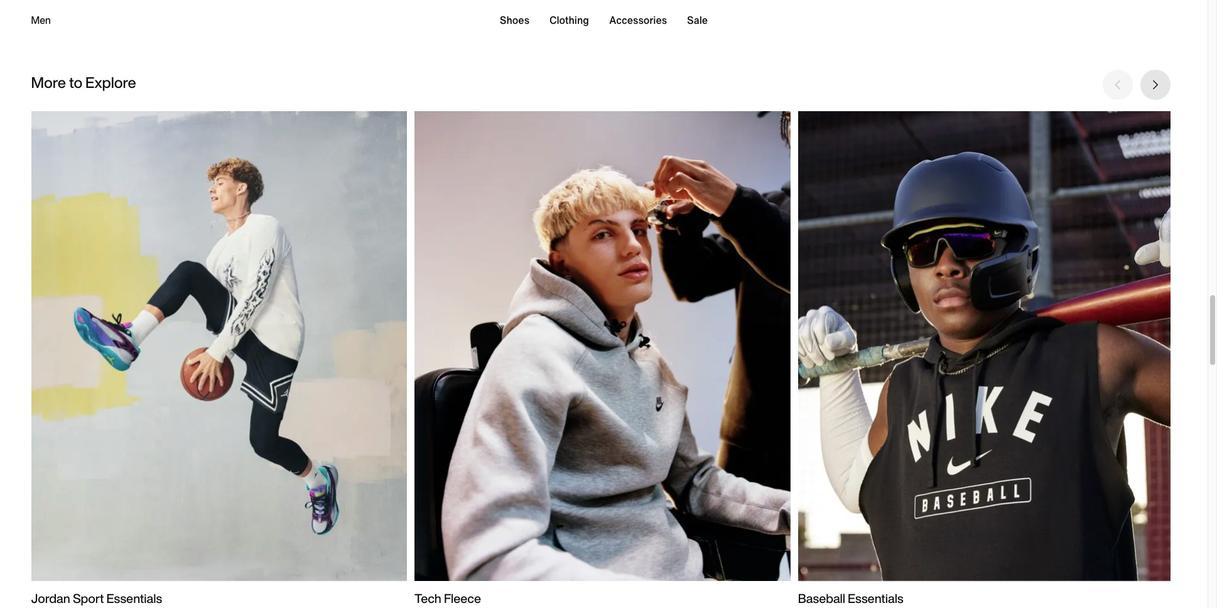 Task type: locate. For each thing, give the bounding box(es) containing it.
men's shoes, clothing & accessories image
[[31, 111, 407, 608], [415, 111, 791, 608], [798, 111, 1174, 608]]

essentials
[[107, 589, 162, 607], [848, 589, 904, 607]]

menu containing shoes
[[500, 10, 708, 30]]

1 men's shoes, clothing & accessories image from the left
[[31, 111, 407, 608]]

essentials right baseball
[[848, 589, 904, 607]]

baseball
[[798, 589, 846, 607]]

shoes
[[500, 13, 530, 28]]

accessories
[[609, 13, 667, 28]]

to
[[69, 71, 82, 93]]

sale
[[687, 13, 708, 28]]

2 essentials from the left
[[848, 589, 904, 607]]

menu
[[500, 10, 708, 30]]

0 horizontal spatial essentials
[[107, 589, 162, 607]]

3 men's shoes, clothing & accessories image from the left
[[798, 111, 1174, 608]]

baseball essentials
[[798, 589, 904, 607]]

clothing link
[[550, 10, 589, 30]]

1 horizontal spatial essentials
[[848, 589, 904, 607]]

essentials right sport on the left of page
[[107, 589, 162, 607]]

menu inside "secondary" element
[[500, 10, 708, 30]]

tech
[[415, 589, 442, 607]]

2 horizontal spatial men's shoes, clothing & accessories image
[[798, 111, 1174, 608]]

2 men's shoes, clothing & accessories image from the left
[[415, 111, 791, 608]]

0 horizontal spatial men's shoes, clothing & accessories image
[[31, 111, 407, 608]]

more
[[31, 71, 66, 93]]

1 horizontal spatial men's shoes, clothing & accessories image
[[415, 111, 791, 608]]

sport
[[73, 589, 104, 607]]

men's shoes, clothing & accessories image containing baseball essentials
[[798, 111, 1174, 608]]



Task type: describe. For each thing, give the bounding box(es) containing it.
clothing
[[550, 13, 589, 28]]

sale link
[[687, 10, 708, 30]]

men's shoes, clothing & accessories image containing jordan sport essentials
[[31, 111, 407, 608]]

explore
[[85, 71, 136, 93]]

1 essentials from the left
[[107, 589, 162, 607]]

more to explore
[[31, 71, 136, 93]]

tech fleece
[[415, 589, 481, 607]]

fleece
[[444, 589, 481, 607]]

men's shoes, clothing & accessories image containing tech fleece
[[415, 111, 791, 608]]

jordan sport essentials
[[31, 589, 162, 607]]

men
[[31, 13, 51, 28]]

shoes link
[[500, 10, 530, 30]]

secondary element
[[31, 0, 1177, 38]]

accessories link
[[609, 10, 667, 30]]

jordan
[[31, 589, 70, 607]]



Task type: vqa. For each thing, say whether or not it's contained in the screenshot.
rightmost Men's Shoes IMAGE
no



